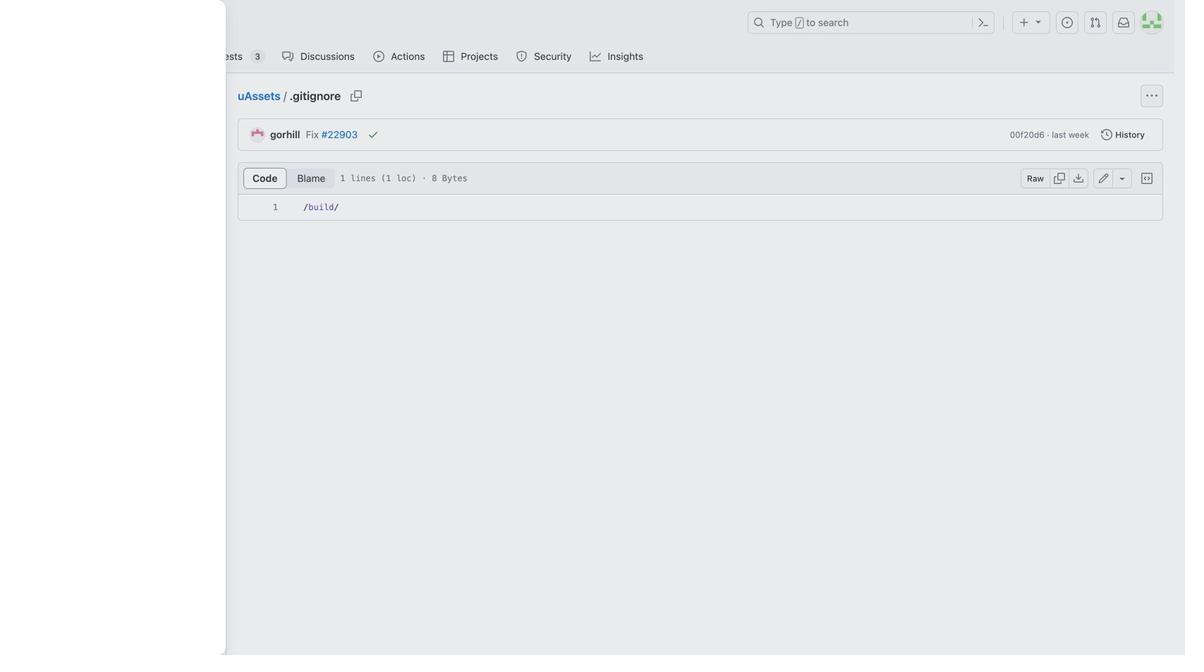 Task type: describe. For each thing, give the bounding box(es) containing it.
more edit options image
[[1117, 173, 1128, 184]]

copy path image
[[351, 90, 362, 102]]

git pull request image
[[1090, 17, 1102, 28]]

plus image
[[1019, 17, 1030, 28]]

more file actions image
[[1147, 90, 1158, 102]]

draggable pane splitter slider
[[224, 73, 228, 656]]

file view element
[[243, 168, 335, 189]]

issue opened image
[[1062, 17, 1073, 28]]



Task type: locate. For each thing, give the bounding box(es) containing it.
command palette image
[[978, 17, 989, 28]]

notifications image
[[1119, 17, 1130, 28]]

copy raw content image
[[1054, 173, 1066, 184]]

open symbols panel tooltip
[[1138, 169, 1157, 188]]

edit file image
[[1098, 173, 1110, 184]]

download raw content image
[[1073, 173, 1085, 184]]

check image
[[368, 129, 379, 140]]

history image
[[1102, 129, 1113, 140]]

triangle down image
[[1033, 16, 1044, 27]]



Task type: vqa. For each thing, say whether or not it's contained in the screenshot.
issue opened image
yes



